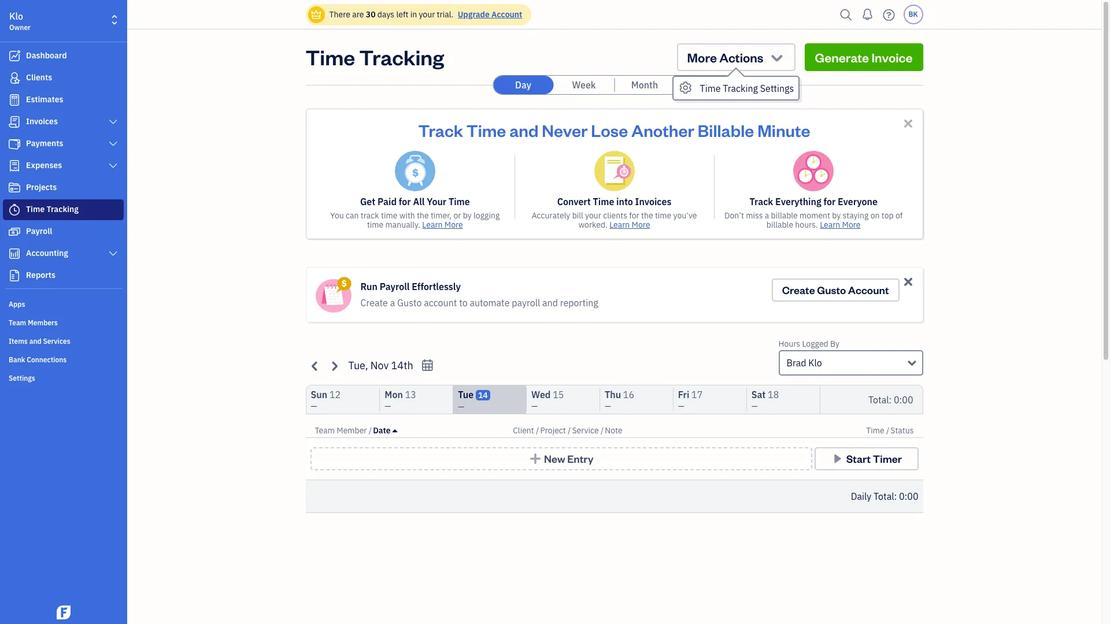 Task type: vqa. For each thing, say whether or not it's contained in the screenshot.
Filters to the top
no



Task type: locate. For each thing, give the bounding box(es) containing it.
and left the never
[[509, 119, 539, 141]]

2 horizontal spatial for
[[823, 196, 836, 208]]

time tracking settings link
[[673, 77, 799, 99]]

17
[[691, 389, 703, 401]]

1 horizontal spatial learn
[[609, 220, 630, 230]]

1 vertical spatial team
[[315, 426, 335, 436]]

0 horizontal spatial your
[[419, 9, 435, 20]]

and right the payroll
[[542, 297, 558, 309]]

chevron large down image
[[108, 139, 119, 149], [108, 161, 119, 171], [108, 249, 119, 258]]

chevron large down image
[[108, 117, 119, 127]]

1 vertical spatial account
[[848, 283, 889, 297]]

date link
[[373, 426, 397, 436]]

0 vertical spatial and
[[509, 119, 539, 141]]

3 learn more from the left
[[820, 220, 861, 230]]

estimates
[[26, 94, 63, 105]]

worked.
[[578, 220, 608, 230]]

your
[[427, 196, 446, 208]]

invoice
[[871, 49, 913, 65]]

team members
[[9, 319, 58, 327]]

1 horizontal spatial by
[[832, 210, 841, 221]]

2 vertical spatial and
[[29, 337, 41, 346]]

the down all
[[417, 210, 429, 221]]

you
[[330, 210, 344, 221]]

— down "thu"
[[605, 401, 611, 412]]

timer
[[873, 452, 902, 465]]

month
[[631, 79, 658, 91]]

0 horizontal spatial the
[[417, 210, 429, 221]]

learn
[[422, 220, 443, 230], [609, 220, 630, 230], [820, 220, 840, 230]]

1 horizontal spatial create
[[782, 283, 815, 297]]

track up get paid for all your time image
[[418, 119, 463, 141]]

your right the 'bill'
[[585, 210, 601, 221]]

for for everyone
[[823, 196, 836, 208]]

payroll inside run payroll effortlessly create a gusto account to automate payroll and reporting
[[380, 281, 410, 293]]

12
[[329, 389, 341, 401]]

— down wed
[[531, 401, 538, 412]]

by left staying
[[832, 210, 841, 221]]

more inside more actions dropdown button
[[687, 49, 717, 65]]

more down your
[[444, 220, 463, 230]]

0 horizontal spatial tracking
[[47, 204, 79, 214]]

0 vertical spatial chevron large down image
[[108, 139, 119, 149]]

account inside button
[[848, 283, 889, 297]]

invoices right into in the right top of the page
[[635, 196, 671, 208]]

convert time into invoices
[[557, 196, 671, 208]]

3 learn from the left
[[820, 220, 840, 230]]

0 vertical spatial tracking
[[359, 43, 444, 71]]

gusto left account
[[397, 297, 422, 309]]

project image
[[8, 182, 21, 194]]

1 horizontal spatial your
[[585, 210, 601, 221]]

0 horizontal spatial gusto
[[397, 297, 422, 309]]

a inside don't miss a billable moment by staying on top of billable hours.
[[765, 210, 769, 221]]

learn more for all
[[422, 220, 463, 230]]

crown image
[[310, 8, 322, 21]]

learn more
[[422, 220, 463, 230], [609, 220, 650, 230], [820, 220, 861, 230]]

— down the sun
[[311, 401, 317, 412]]

week link
[[554, 76, 614, 94]]

team left member
[[315, 426, 335, 436]]

days
[[377, 9, 394, 20]]

time link
[[866, 426, 886, 436]]

upgrade account link
[[455, 9, 522, 20]]

the inside you can track time with the timer, or by logging time manually.
[[417, 210, 429, 221]]

never
[[542, 119, 588, 141]]

payments
[[26, 138, 63, 149]]

1 vertical spatial track
[[750, 196, 773, 208]]

billable down everything
[[771, 210, 798, 221]]

0 vertical spatial your
[[419, 9, 435, 20]]

2 the from the left
[[641, 210, 653, 221]]

1 vertical spatial :
[[894, 491, 897, 502]]

more
[[687, 49, 717, 65], [444, 220, 463, 230], [632, 220, 650, 230], [842, 220, 861, 230]]

for inside accurately bill your clients for the time you've worked.
[[629, 210, 639, 221]]

invoices up payments
[[26, 116, 58, 127]]

1 learn more from the left
[[422, 220, 463, 230]]

a right miss
[[765, 210, 769, 221]]

service
[[572, 426, 599, 436]]

1 horizontal spatial settings
[[760, 83, 794, 94]]

2 vertical spatial tracking
[[47, 204, 79, 214]]

member
[[337, 426, 367, 436]]

0 vertical spatial total
[[868, 394, 889, 406]]

0:00 up status link
[[894, 394, 913, 406]]

payroll
[[512, 297, 540, 309]]

by inside don't miss a billable moment by staying on top of billable hours.
[[832, 210, 841, 221]]

: up the time / status
[[889, 394, 892, 406]]

0 horizontal spatial create
[[360, 297, 388, 309]]

1 horizontal spatial :
[[894, 491, 897, 502]]

— inside sun 12 —
[[311, 401, 317, 412]]

by inside you can track time with the timer, or by logging time manually.
[[463, 210, 472, 221]]

create inside button
[[782, 283, 815, 297]]

/ left "note"
[[601, 426, 604, 436]]

items
[[9, 337, 28, 346]]

0 horizontal spatial a
[[390, 297, 395, 309]]

freshbooks image
[[54, 606, 73, 620]]

1 horizontal spatial team
[[315, 426, 335, 436]]

1 vertical spatial your
[[585, 210, 601, 221]]

by
[[830, 339, 839, 349]]

— down tue
[[458, 402, 464, 412]]

0 vertical spatial track
[[418, 119, 463, 141]]

team inside "main" element
[[9, 319, 26, 327]]

minute
[[757, 119, 810, 141]]

1 horizontal spatial learn more
[[609, 220, 650, 230]]

0 vertical spatial gusto
[[817, 283, 846, 297]]

close image
[[902, 117, 915, 130]]

chevron large down image for payments
[[108, 139, 119, 149]]

status
[[890, 426, 914, 436]]

time tracking down 30
[[306, 43, 444, 71]]

bank
[[9, 356, 25, 364]]

more right clients
[[632, 220, 650, 230]]

chevron large down image for expenses
[[108, 161, 119, 171]]

gusto up by
[[817, 283, 846, 297]]

total up time link at the bottom of page
[[868, 394, 889, 406]]

1 horizontal spatial payroll
[[380, 281, 410, 293]]

— inside mon 13 —
[[385, 401, 391, 412]]

1 horizontal spatial invoices
[[635, 196, 671, 208]]

0 horizontal spatial :
[[889, 394, 892, 406]]

learn right hours.
[[820, 220, 840, 230]]

0 horizontal spatial settings
[[9, 374, 35, 383]]

track up miss
[[750, 196, 773, 208]]

team down apps
[[9, 319, 26, 327]]

klo inside klo owner
[[9, 10, 23, 22]]

— inside thu 16 —
[[605, 401, 611, 412]]

chevrondown image
[[769, 49, 785, 65]]

account right upgrade
[[491, 9, 522, 20]]

tracking down projects link
[[47, 204, 79, 214]]

learn more down your
[[422, 220, 463, 230]]

more for get paid for all your time
[[444, 220, 463, 230]]

0 horizontal spatial payroll
[[26, 226, 52, 236]]

1 vertical spatial payroll
[[380, 281, 410, 293]]

fri
[[678, 389, 689, 401]]

2 horizontal spatial learn more
[[820, 220, 861, 230]]

1 vertical spatial settings
[[9, 374, 35, 383]]

1 vertical spatial total
[[874, 491, 894, 502]]

team members link
[[3, 314, 124, 331]]

klo right brad
[[808, 357, 822, 369]]

create up hours
[[782, 283, 815, 297]]

1 vertical spatial invoices
[[635, 196, 671, 208]]

3 / from the left
[[568, 426, 571, 436]]

and
[[509, 119, 539, 141], [542, 297, 558, 309], [29, 337, 41, 346]]

1 horizontal spatial a
[[765, 210, 769, 221]]

new entry
[[544, 452, 594, 465]]

total right daily
[[874, 491, 894, 502]]

more down everyone at the top right
[[842, 220, 861, 230]]

— for fri
[[678, 401, 684, 412]]

— for thu
[[605, 401, 611, 412]]

1 the from the left
[[417, 210, 429, 221]]

timer image
[[8, 204, 21, 216]]

1 vertical spatial 0:00
[[899, 491, 918, 502]]

1 horizontal spatial gusto
[[817, 283, 846, 297]]

learn down into in the right top of the page
[[609, 220, 630, 230]]

: right daily
[[894, 491, 897, 502]]

chevron large down image inside accounting link
[[108, 249, 119, 258]]

0:00 down timer
[[899, 491, 918, 502]]

/ left date
[[369, 426, 372, 436]]

wed
[[531, 389, 551, 401]]

15
[[553, 389, 564, 401]]

0 vertical spatial account
[[491, 9, 522, 20]]

0 horizontal spatial for
[[399, 196, 411, 208]]

time inside time tracking link
[[26, 204, 45, 214]]

0 horizontal spatial invoices
[[26, 116, 58, 127]]

0 horizontal spatial learn more
[[422, 220, 463, 230]]

items and services
[[9, 337, 70, 346]]

1 vertical spatial a
[[390, 297, 395, 309]]

1 vertical spatial and
[[542, 297, 558, 309]]

choose a date image
[[421, 359, 434, 372]]

1 horizontal spatial track
[[750, 196, 773, 208]]

2 / from the left
[[536, 426, 539, 436]]

time down get
[[367, 220, 383, 230]]

learn more for everyone
[[820, 220, 861, 230]]

generate
[[815, 49, 869, 65]]

chevron large down image inside "payments" link
[[108, 139, 119, 149]]

service link
[[572, 426, 601, 436]]

more left "actions"
[[687, 49, 717, 65]]

0 vertical spatial klo
[[9, 10, 23, 22]]

0 horizontal spatial track
[[418, 119, 463, 141]]

— for mon
[[385, 401, 391, 412]]

2 chevron large down image from the top
[[108, 161, 119, 171]]

— down fri
[[678, 401, 684, 412]]

1 horizontal spatial tracking
[[359, 43, 444, 71]]

payroll right "run"
[[380, 281, 410, 293]]

2 learn more from the left
[[609, 220, 650, 230]]

fri 17 —
[[678, 389, 703, 412]]

0 vertical spatial invoices
[[26, 116, 58, 127]]

tracking down left
[[359, 43, 444, 71]]

billable left hours.
[[766, 220, 793, 230]]

all
[[413, 196, 425, 208]]

klo up owner
[[9, 10, 23, 22]]

— down mon
[[385, 401, 391, 412]]

client image
[[8, 72, 21, 84]]

for for all
[[399, 196, 411, 208]]

start timer
[[846, 452, 902, 465]]

by
[[463, 210, 472, 221], [832, 210, 841, 221]]

learn more down into in the right top of the page
[[609, 220, 650, 230]]

gusto
[[817, 283, 846, 297], [397, 297, 422, 309]]

time left you've
[[655, 210, 671, 221]]

1 / from the left
[[369, 426, 372, 436]]

tracking down "actions"
[[723, 83, 758, 94]]

— for sat
[[751, 401, 758, 412]]

hours.
[[795, 220, 818, 230]]

for left all
[[399, 196, 411, 208]]

more actions button
[[677, 43, 795, 71]]

for
[[399, 196, 411, 208], [823, 196, 836, 208], [629, 210, 639, 221]]

accurately bill your clients for the time you've worked.
[[532, 210, 697, 230]]

for down into in the right top of the page
[[629, 210, 639, 221]]

1 horizontal spatial for
[[629, 210, 639, 221]]

0 horizontal spatial klo
[[9, 10, 23, 22]]

— inside 'tue 14 —'
[[458, 402, 464, 412]]

plus image
[[529, 453, 542, 465]]

learn more down everyone at the top right
[[820, 220, 861, 230]]

chevron large down image inside "expenses" 'link'
[[108, 161, 119, 171]]

0 horizontal spatial learn
[[422, 220, 443, 230]]

lose
[[591, 119, 628, 141]]

2 vertical spatial chevron large down image
[[108, 249, 119, 258]]

chevron large down image for accounting
[[108, 249, 119, 258]]

klo owner
[[9, 10, 31, 32]]

logged
[[802, 339, 828, 349]]

the
[[417, 210, 429, 221], [641, 210, 653, 221]]

moment
[[800, 210, 830, 221]]

create gusto account button
[[772, 279, 899, 302]]

2 horizontal spatial learn
[[820, 220, 840, 230]]

brad
[[787, 357, 806, 369]]

0 vertical spatial create
[[782, 283, 815, 297]]

— down sat
[[751, 401, 758, 412]]

hours
[[778, 339, 800, 349]]

0 vertical spatial payroll
[[26, 226, 52, 236]]

for up 'moment'
[[823, 196, 836, 208]]

a inside run payroll effortlessly create a gusto account to automate payroll and reporting
[[390, 297, 395, 309]]

invoice image
[[8, 116, 21, 128]]

the right clients
[[641, 210, 653, 221]]

estimate image
[[8, 94, 21, 106]]

dashboard image
[[8, 50, 21, 62]]

actions
[[719, 49, 763, 65]]

payroll up accounting
[[26, 226, 52, 236]]

1 horizontal spatial account
[[848, 283, 889, 297]]

2 by from the left
[[832, 210, 841, 221]]

2 horizontal spatial tracking
[[723, 83, 758, 94]]

1 vertical spatial time tracking
[[26, 204, 79, 214]]

0 vertical spatial a
[[765, 210, 769, 221]]

tue 14 —
[[458, 389, 488, 412]]

and right items
[[29, 337, 41, 346]]

invoices
[[26, 116, 58, 127], [635, 196, 671, 208]]

0 horizontal spatial by
[[463, 210, 472, 221]]

create
[[782, 283, 815, 297], [360, 297, 388, 309]]

— inside sat 18 —
[[751, 401, 758, 412]]

— inside wed 15 —
[[531, 401, 538, 412]]

create down "run"
[[360, 297, 388, 309]]

settings down 'bank'
[[9, 374, 35, 383]]

time down paid
[[381, 210, 397, 221]]

learn down your
[[422, 220, 443, 230]]

or
[[453, 210, 461, 221]]

/ left service
[[568, 426, 571, 436]]

gusto inside button
[[817, 283, 846, 297]]

— inside the fri 17 —
[[678, 401, 684, 412]]

track everything for everyone image
[[793, 151, 834, 191]]

bank connections link
[[3, 351, 124, 368]]

1 horizontal spatial time tracking
[[306, 43, 444, 71]]

your right in
[[419, 9, 435, 20]]

time tracking down projects link
[[26, 204, 79, 214]]

0:00
[[894, 394, 913, 406], [899, 491, 918, 502]]

settings down chevrondown icon
[[760, 83, 794, 94]]

a left account
[[390, 297, 395, 309]]

get
[[360, 196, 375, 208]]

2 horizontal spatial and
[[542, 297, 558, 309]]

team
[[9, 319, 26, 327], [315, 426, 335, 436]]

account left close image on the right top of page
[[848, 283, 889, 297]]

1 chevron large down image from the top
[[108, 139, 119, 149]]

1 vertical spatial gusto
[[397, 297, 422, 309]]

1 vertical spatial klo
[[808, 357, 822, 369]]

0 horizontal spatial time tracking
[[26, 204, 79, 214]]

money image
[[8, 226, 21, 238]]

1 horizontal spatial klo
[[808, 357, 822, 369]]

1 vertical spatial chevron large down image
[[108, 161, 119, 171]]

1 horizontal spatial the
[[641, 210, 653, 221]]

5 / from the left
[[886, 426, 889, 436]]

of
[[895, 210, 903, 221]]

3 chevron large down image from the top
[[108, 249, 119, 258]]

can
[[346, 210, 359, 221]]

1 vertical spatial create
[[360, 297, 388, 309]]

0 horizontal spatial team
[[9, 319, 26, 327]]

your
[[419, 9, 435, 20], [585, 210, 601, 221]]

play image
[[831, 453, 844, 465]]

/ left "status"
[[886, 426, 889, 436]]

13
[[405, 389, 416, 401]]

the inside accurately bill your clients for the time you've worked.
[[641, 210, 653, 221]]

1 learn from the left
[[422, 220, 443, 230]]

2 learn from the left
[[609, 220, 630, 230]]

another
[[631, 119, 694, 141]]

0 horizontal spatial and
[[29, 337, 41, 346]]

note link
[[605, 426, 622, 436]]

payment image
[[8, 138, 21, 150]]

by right the or
[[463, 210, 472, 221]]

0 vertical spatial settings
[[760, 83, 794, 94]]

/ right client
[[536, 426, 539, 436]]

owner
[[9, 23, 31, 32]]

0 vertical spatial team
[[9, 319, 26, 327]]

track for track everything for everyone
[[750, 196, 773, 208]]

1 horizontal spatial and
[[509, 119, 539, 141]]

1 by from the left
[[463, 210, 472, 221]]

0 horizontal spatial account
[[491, 9, 522, 20]]



Task type: describe. For each thing, give the bounding box(es) containing it.
day
[[515, 79, 531, 91]]

reporting
[[560, 297, 598, 309]]

new entry button
[[310, 447, 812, 471]]

your inside accurately bill your clients for the time you've worked.
[[585, 210, 601, 221]]

go to help image
[[880, 6, 898, 23]]

and inside "main" element
[[29, 337, 41, 346]]

— for tue
[[458, 402, 464, 412]]

to
[[459, 297, 468, 309]]

items and services link
[[3, 332, 124, 350]]

sat
[[751, 389, 766, 401]]

0 vertical spatial :
[[889, 394, 892, 406]]

paid
[[378, 196, 397, 208]]

the for all
[[417, 210, 429, 221]]

bk button
[[903, 5, 923, 24]]

tracking inside "main" element
[[47, 204, 79, 214]]

accounting link
[[3, 243, 124, 264]]

time tracking link
[[3, 199, 124, 220]]

billable
[[698, 119, 754, 141]]

invoices inside 'link'
[[26, 116, 58, 127]]

1 vertical spatial tracking
[[723, 83, 758, 94]]

daily total : 0:00
[[851, 491, 918, 502]]

upgrade
[[458, 9, 490, 20]]

team for team member /
[[315, 426, 335, 436]]

daily
[[851, 491, 871, 502]]

get paid for all your time
[[360, 196, 470, 208]]

convert time into invoices image
[[594, 151, 634, 191]]

status link
[[890, 426, 914, 436]]

the for invoices
[[641, 210, 653, 221]]

learn for everyone
[[820, 220, 840, 230]]

apps
[[9, 300, 25, 309]]

tue
[[458, 389, 474, 401]]

into
[[616, 196, 633, 208]]

expense image
[[8, 160, 21, 172]]

0 vertical spatial 0:00
[[894, 394, 913, 406]]

run payroll effortlessly create a gusto account to automate payroll and reporting
[[360, 281, 598, 309]]

don't
[[724, 210, 744, 221]]

0 vertical spatial time tracking
[[306, 43, 444, 71]]

bill
[[572, 210, 583, 221]]

chart image
[[8, 248, 21, 260]]

team for team members
[[9, 319, 26, 327]]

month link
[[615, 76, 675, 94]]

track time and never lose another billable minute
[[418, 119, 810, 141]]

more for convert time into invoices
[[632, 220, 650, 230]]

new
[[544, 452, 565, 465]]

klo inside dropdown button
[[808, 357, 822, 369]]

you can track time with the timer, or by logging time manually.
[[330, 210, 500, 230]]

bk
[[908, 10, 918, 19]]

reports
[[26, 270, 55, 280]]

on
[[871, 210, 880, 221]]

get paid for all your time image
[[395, 151, 435, 191]]

tue, nov 14th
[[348, 359, 413, 372]]

time tracking settings
[[700, 83, 794, 94]]

bank connections
[[9, 356, 67, 364]]

previous day image
[[308, 359, 322, 373]]

estimates link
[[3, 90, 124, 110]]

more actions
[[687, 49, 763, 65]]

sat 18 —
[[751, 389, 779, 412]]

thu
[[605, 389, 621, 401]]

more for track everything for everyone
[[842, 220, 861, 230]]

— for sun
[[311, 401, 317, 412]]

notifications image
[[858, 3, 877, 26]]

time inside time tracking settings link
[[700, 83, 721, 94]]

close image
[[902, 275, 915, 288]]

account
[[424, 297, 457, 309]]

mon
[[385, 389, 403, 401]]

time tracking inside time tracking link
[[26, 204, 79, 214]]

in
[[410, 9, 417, 20]]

start timer button
[[814, 447, 918, 471]]

top
[[882, 210, 894, 221]]

clients
[[26, 72, 52, 83]]

start
[[846, 452, 871, 465]]

accounting
[[26, 248, 68, 258]]

learn for invoices
[[609, 220, 630, 230]]

projects
[[26, 182, 57, 193]]

note
[[605, 426, 622, 436]]

generate invoice
[[815, 49, 913, 65]]

search image
[[837, 6, 855, 23]]

payroll inside "main" element
[[26, 226, 52, 236]]

gusto inside run payroll effortlessly create a gusto account to automate payroll and reporting
[[397, 297, 422, 309]]

caretup image
[[393, 426, 397, 435]]

day link
[[493, 76, 553, 94]]

next day image
[[328, 359, 341, 373]]

14th
[[391, 359, 413, 372]]

thu 16 —
[[605, 389, 634, 412]]

learn for all
[[422, 220, 443, 230]]

logging
[[473, 210, 500, 221]]

client
[[513, 426, 534, 436]]

14
[[478, 390, 488, 401]]

sun
[[311, 389, 327, 401]]

convert
[[557, 196, 591, 208]]

client / project / service / note
[[513, 426, 622, 436]]

and inside run payroll effortlessly create a gusto account to automate payroll and reporting
[[542, 297, 558, 309]]

main element
[[0, 0, 156, 624]]

expenses link
[[3, 156, 124, 176]]

everyone
[[838, 196, 877, 208]]

track for track time and never lose another billable minute
[[418, 119, 463, 141]]

staying
[[843, 210, 869, 221]]

projects link
[[3, 177, 124, 198]]

everything
[[775, 196, 821, 208]]

track everything for everyone
[[750, 196, 877, 208]]

payroll link
[[3, 221, 124, 242]]

payments link
[[3, 134, 124, 154]]

18
[[768, 389, 779, 401]]

4 / from the left
[[601, 426, 604, 436]]

mon 13 —
[[385, 389, 416, 412]]

create inside run payroll effortlessly create a gusto account to automate payroll and reporting
[[360, 297, 388, 309]]

wed 15 —
[[531, 389, 564, 412]]

settings inside "main" element
[[9, 374, 35, 383]]

report image
[[8, 270, 21, 282]]

30
[[366, 9, 376, 20]]

project
[[540, 426, 566, 436]]

learn more for invoices
[[609, 220, 650, 230]]

settings link
[[3, 369, 124, 387]]

run
[[360, 281, 377, 293]]

brad klo
[[787, 357, 822, 369]]

total : 0:00
[[868, 394, 913, 406]]

project link
[[540, 426, 568, 436]]

there
[[329, 9, 350, 20]]

— for wed
[[531, 401, 538, 412]]

time inside accurately bill your clients for the time you've worked.
[[655, 210, 671, 221]]

clients
[[603, 210, 627, 221]]



